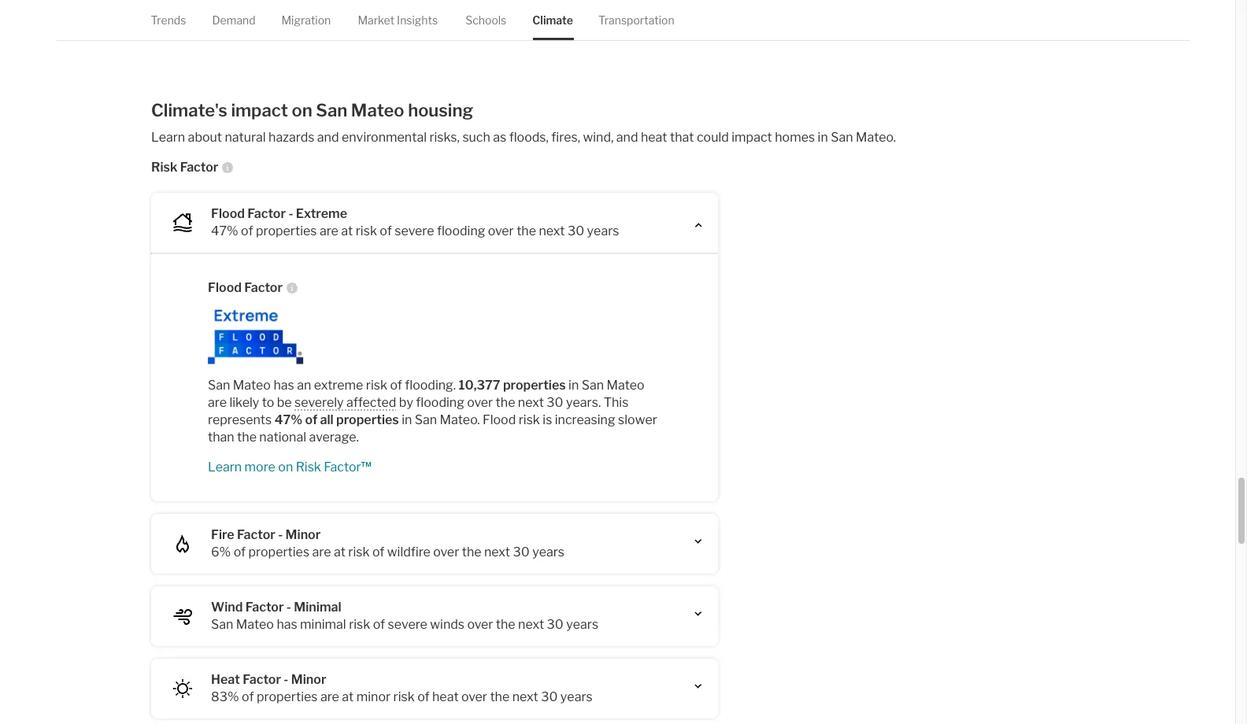 Task type: describe. For each thing, give the bounding box(es) containing it.
directly.
[[903, 28, 937, 39]]

national
[[259, 430, 306, 445]]

- for heat
[[284, 672, 289, 687]]

the inside only showing 5 of         6 high schools. greatschools school service boundaries are intended to be used as reference only. to verify enrollment eligibility for a property, contact the school directly.
[[855, 28, 870, 39]]

service
[[355, 28, 387, 39]]

0 vertical spatial impact
[[231, 100, 288, 120]]

are for flood factor - extreme 47% of properties are at risk of severe flooding over the next 30 years
[[320, 223, 339, 238]]

to
[[625, 28, 636, 39]]

fires,
[[552, 130, 581, 145]]

0 vertical spatial risk
[[151, 160, 177, 174]]

for
[[755, 28, 768, 39]]

san inside wind factor - minimal san mateo has minimal risk of severe winds over the next 30 years
[[211, 617, 233, 632]]

wind
[[211, 600, 243, 615]]

high
[[241, 15, 261, 26]]

0 horizontal spatial as
[[493, 130, 507, 145]]

are inside only showing 5 of         6 high schools. greatschools school service boundaries are intended to be used as reference only. to verify enrollment eligibility for a property, contact the school directly.
[[441, 28, 455, 39]]

an
[[297, 378, 311, 393]]

0 vertical spatial in
[[818, 130, 828, 145]]

years.
[[566, 395, 601, 410]]

at for of
[[342, 690, 354, 705]]

47% inside flood factor - extreme 47% of properties are at risk of severe flooding over the next 30 years
[[211, 223, 238, 238]]

to inside san mateo has an extreme risk of flooding. 10,377 properties in san mateo are likely to be severely affected
[[262, 395, 274, 410]]

climate link
[[533, 0, 574, 40]]

risk inside fire factor - minor 6% of properties are at risk of wildfire over the next 30 years
[[348, 545, 370, 560]]

san up 'likely'
[[208, 378, 230, 393]]

all
[[320, 412, 334, 427]]

learn more on risk factor™ link
[[208, 459, 662, 476]]

demand
[[213, 13, 256, 27]]

are for heat factor - minor 83% of properties are at minor        risk of heat over the next 30 years
[[321, 690, 339, 705]]

next inside by flooding over the next 30 years. this represents
[[518, 395, 544, 410]]

6
[[233, 15, 239, 26]]

years inside flood factor - extreme 47% of properties are at risk of severe flooding over the next 30 years
[[587, 223, 620, 238]]

of inside wind factor - minimal san mateo has minimal risk of severe winds over the next 30 years
[[373, 617, 385, 632]]

school
[[872, 28, 901, 39]]

over inside fire factor - minor 6% of properties are at risk of wildfire over the next 30 years
[[434, 545, 459, 560]]

next inside fire factor - minor 6% of properties are at risk of wildfire over the next 30 years
[[484, 545, 510, 560]]

by flooding over the next 30 years. this represents
[[208, 395, 629, 427]]

mateo.
[[856, 130, 896, 145]]

flooding inside by flooding over the next 30 years. this represents
[[416, 395, 465, 410]]

properties inside san mateo has an extreme risk of flooding. 10,377 properties in san mateo are likely to be severely affected
[[503, 378, 566, 393]]

migration
[[282, 13, 331, 27]]

wind,
[[583, 130, 614, 145]]

be inside san mateo has an extreme risk of flooding. 10,377 properties in san mateo are likely to be severely affected
[[277, 395, 292, 410]]

showing
[[174, 15, 212, 26]]

boundaries
[[389, 28, 439, 39]]

trends
[[151, 13, 187, 27]]

schools.
[[263, 15, 300, 26]]

contact
[[819, 28, 853, 39]]

severe inside wind factor - minimal san mateo has minimal risk of severe winds over the next 30 years
[[388, 617, 428, 632]]

slower
[[618, 412, 658, 427]]

factor for flood factor
[[244, 280, 283, 295]]

1 horizontal spatial 47%
[[275, 412, 303, 427]]

minor for risk
[[286, 527, 321, 542]]

risk inside flood factor - extreme 47% of properties are at risk of severe flooding over the next 30 years
[[356, 223, 377, 238]]

47% of all properties in san mateo . flood risk is increasing
[[275, 412, 618, 427]]

years inside fire factor - minor 6% of properties are at risk of wildfire over the next 30 years
[[533, 545, 565, 560]]

homes
[[775, 130, 815, 145]]

the national average.
[[234, 430, 359, 445]]

in inside san mateo has an extreme risk of flooding. 10,377 properties in san mateo are likely to be severely affected
[[569, 378, 579, 393]]

to inside only showing 5 of         6 high schools. greatschools school service boundaries are intended to be used as reference only. to verify enrollment eligibility for a property, contact the school directly.
[[498, 28, 507, 39]]

has inside san mateo has an extreme risk of flooding. 10,377 properties in san mateo are likely to be severely affected
[[274, 378, 294, 393]]

flood factor
[[208, 280, 283, 295]]

used
[[522, 28, 544, 39]]

market insights link
[[358, 0, 438, 40]]

extreme
[[296, 206, 347, 221]]

market
[[358, 13, 395, 27]]

on for more
[[278, 460, 293, 475]]

only
[[151, 15, 172, 26]]

flooding.
[[405, 378, 456, 393]]

risks,
[[430, 130, 460, 145]]

san up environmental
[[316, 100, 348, 120]]

about
[[188, 130, 222, 145]]

years inside heat factor - minor 83% of properties are at minor        risk of heat over the next 30 years
[[561, 690, 593, 705]]

transportation link
[[599, 0, 675, 40]]

30 inside flood factor - extreme 47% of properties are at risk of severe flooding over the next 30 years
[[568, 223, 585, 238]]

risk inside san mateo has an extreme risk of flooding. 10,377 properties in san mateo are likely to be severely affected
[[366, 378, 388, 393]]

hazards
[[269, 130, 315, 145]]

30 inside by flooding over the next 30 years. this represents
[[547, 395, 564, 410]]

san down san mateo has an extreme risk of flooding. 10,377 properties in san mateo are likely to be severely affected
[[415, 412, 437, 427]]

flood factor score logo image
[[208, 309, 662, 364]]

the inside flood factor - extreme 47% of properties are at risk of severe flooding over the next 30 years
[[517, 223, 536, 238]]

30 inside heat factor - minor 83% of properties are at minor        risk of heat over the next 30 years
[[541, 690, 558, 705]]

learn for learn more on risk factor™
[[208, 460, 242, 475]]

learn more on risk factor™
[[208, 460, 372, 475]]

learn about natural hazards and environmental risks, such as floods, fires, wind, and heat that      could impact homes in san mateo.
[[151, 130, 896, 145]]

are inside san mateo has an extreme risk of flooding. 10,377 properties in san mateo are likely to be severely affected
[[208, 395, 227, 410]]

such
[[463, 130, 491, 145]]

climate's impact on san mateo housing
[[151, 100, 474, 120]]

30 inside fire factor - minor 6% of properties are at risk of wildfire over the next 30 years
[[513, 545, 530, 560]]

slower than
[[208, 412, 658, 445]]

6%
[[211, 545, 231, 560]]

san up years.
[[582, 378, 604, 393]]

enrollment
[[664, 28, 712, 39]]

5
[[213, 15, 220, 26]]

1 and from the left
[[317, 130, 339, 145]]

school
[[323, 28, 353, 39]]

factor™
[[324, 460, 372, 475]]

next inside wind factor - minimal san mateo has minimal risk of severe winds over the next 30 years
[[518, 617, 544, 632]]

1 vertical spatial impact
[[732, 130, 773, 145]]

verify
[[638, 28, 662, 39]]

next inside flood factor - extreme 47% of properties are at risk of severe flooding over the next 30 years
[[539, 223, 565, 238]]

factor for risk factor
[[180, 160, 219, 174]]

- for wind
[[287, 600, 291, 615]]

than
[[208, 430, 234, 445]]

san mateo has an extreme risk of flooding. 10,377 properties in san mateo are likely to be severely affected
[[208, 378, 645, 410]]

climate's
[[151, 100, 227, 120]]

insights
[[397, 13, 438, 27]]

factor for wind factor - minimal san mateo has minimal risk of severe winds over the next 30 years
[[246, 600, 284, 615]]

minor for minor
[[291, 672, 326, 687]]

intended
[[457, 28, 496, 39]]

as inside only showing 5 of         6 high schools. greatschools school service boundaries are intended to be used as reference only. to verify enrollment eligibility for a property, contact the school directly.
[[546, 28, 556, 39]]

market insights
[[358, 13, 438, 27]]

risk inside heat factor - minor 83% of properties are at minor        risk of heat over the next 30 years
[[393, 690, 415, 705]]

floods,
[[509, 130, 549, 145]]

schools link
[[466, 0, 507, 40]]

environmental
[[342, 130, 427, 145]]

on for impact
[[292, 100, 313, 120]]

winds
[[430, 617, 465, 632]]

likely
[[230, 395, 259, 410]]

wind factor - minimal san mateo has minimal risk of severe winds over the next 30 years
[[211, 600, 599, 632]]

2 vertical spatial flood
[[483, 412, 516, 427]]

heat inside heat factor - minor 83% of properties are at minor        risk of heat over the next 30 years
[[432, 690, 459, 705]]

mateo inside wind factor - minimal san mateo has minimal risk of severe winds over the next 30 years
[[236, 617, 274, 632]]



Task type: vqa. For each thing, say whether or not it's contained in the screenshot.
290K at the bottom left
no



Task type: locate. For each thing, give the bounding box(es) containing it.
climate
[[533, 13, 574, 27]]

and right wind,
[[617, 130, 638, 145]]

factor inside fire factor - minor 6% of properties are at risk of wildfire over the next 30 years
[[237, 527, 276, 542]]

be
[[509, 28, 520, 39], [277, 395, 292, 410]]

as down climate
[[546, 28, 556, 39]]

83%
[[211, 690, 239, 705]]

at down extreme
[[341, 223, 353, 238]]

are left intended
[[441, 28, 455, 39]]

1 horizontal spatial heat
[[641, 130, 668, 145]]

extreme
[[314, 378, 363, 393]]

more
[[245, 460, 276, 475]]

properties for heat factor - minor 83% of properties are at minor        risk of heat over the next 30 years
[[257, 690, 318, 705]]

properties up is
[[503, 378, 566, 393]]

0 horizontal spatial heat
[[432, 690, 459, 705]]

0 vertical spatial learn
[[151, 130, 185, 145]]

minor inside heat factor - minor 83% of properties are at minor        risk of heat over the next 30 years
[[291, 672, 326, 687]]

in up years.
[[569, 378, 579, 393]]

to down schools
[[498, 28, 507, 39]]

are down extreme
[[320, 223, 339, 238]]

on up hazards
[[292, 100, 313, 120]]

0 horizontal spatial impact
[[231, 100, 288, 120]]

1 vertical spatial to
[[262, 395, 274, 410]]

san down "wind"
[[211, 617, 233, 632]]

0 vertical spatial severe
[[395, 223, 434, 238]]

increasing
[[555, 412, 616, 427]]

over inside wind factor - minimal san mateo has minimal risk of severe winds over the next 30 years
[[467, 617, 493, 632]]

.
[[478, 412, 480, 427]]

only.
[[603, 28, 623, 39]]

risk down "the national average." at the bottom left
[[296, 460, 321, 475]]

property,
[[777, 28, 817, 39]]

as right the such
[[493, 130, 507, 145]]

0 horizontal spatial be
[[277, 395, 292, 410]]

flood for flood factor - extreme 47% of properties are at risk of severe flooding over the next 30 years
[[211, 206, 245, 221]]

flooding inside flood factor - extreme 47% of properties are at risk of severe flooding over the next 30 years
[[437, 223, 486, 238]]

flooding
[[437, 223, 486, 238], [416, 395, 465, 410]]

eligibility
[[714, 28, 753, 39]]

impact right could
[[732, 130, 773, 145]]

properties
[[256, 223, 317, 238], [503, 378, 566, 393], [336, 412, 399, 427], [249, 545, 310, 560], [257, 690, 318, 705]]

0 horizontal spatial risk
[[151, 160, 177, 174]]

severe inside flood factor - extreme 47% of properties are at risk of severe flooding over the next 30 years
[[395, 223, 434, 238]]

in down by
[[402, 412, 412, 427]]

minimal
[[294, 600, 342, 615]]

-
[[289, 206, 293, 221], [278, 527, 283, 542], [287, 600, 291, 615], [284, 672, 289, 687]]

risk inside wind factor - minimal san mateo has minimal risk of severe winds over the next 30 years
[[349, 617, 370, 632]]

- left extreme
[[289, 206, 293, 221]]

0 vertical spatial on
[[292, 100, 313, 120]]

on right more
[[278, 460, 293, 475]]

2 and from the left
[[617, 130, 638, 145]]

at inside fire factor - minor 6% of properties are at risk of wildfire over the next 30 years
[[334, 545, 346, 560]]

risk factor
[[151, 160, 219, 174]]

properties inside heat factor - minor 83% of properties are at minor        risk of heat over the next 30 years
[[257, 690, 318, 705]]

flood inside flood factor - extreme 47% of properties are at risk of severe flooding over the next 30 years
[[211, 206, 245, 221]]

1 vertical spatial risk
[[296, 460, 321, 475]]

to right 'likely'
[[262, 395, 274, 410]]

0 vertical spatial be
[[509, 28, 520, 39]]

30 inside wind factor - minimal san mateo has minimal risk of severe winds over the next 30 years
[[547, 617, 564, 632]]

severe
[[395, 223, 434, 238], [388, 617, 428, 632]]

factor for fire factor - minor 6% of properties are at risk of wildfire over the next 30 years
[[237, 527, 276, 542]]

mateo down 10,377
[[440, 412, 478, 427]]

1 horizontal spatial to
[[498, 28, 507, 39]]

at for severe
[[341, 223, 353, 238]]

1 vertical spatial be
[[277, 395, 292, 410]]

1 vertical spatial as
[[493, 130, 507, 145]]

heat right minor
[[432, 690, 459, 705]]

mateo up 'likely'
[[233, 378, 271, 393]]

migration link
[[282, 0, 331, 40]]

flood factor - extreme 47% of properties are at risk of severe flooding over the next 30 years
[[211, 206, 620, 238]]

risk
[[151, 160, 177, 174], [296, 460, 321, 475]]

reference
[[558, 28, 601, 39]]

risk down climate's
[[151, 160, 177, 174]]

1 horizontal spatial learn
[[208, 460, 242, 475]]

heat factor - minor 83% of properties are at minor        risk of heat over the next 30 years
[[211, 672, 593, 705]]

properties for flood factor - extreme 47% of properties are at risk of severe flooding over the next 30 years
[[256, 223, 317, 238]]

transportation
[[599, 13, 675, 27]]

at up minimal
[[334, 545, 346, 560]]

and down climate's impact on san mateo housing
[[317, 130, 339, 145]]

10,377
[[459, 378, 501, 393]]

years
[[587, 223, 620, 238], [533, 545, 565, 560], [567, 617, 599, 632], [561, 690, 593, 705]]

0 horizontal spatial in
[[402, 412, 412, 427]]

at for wildfire
[[334, 545, 346, 560]]

1 vertical spatial 47%
[[275, 412, 303, 427]]

learn inside learn more on risk factor™ link
[[208, 460, 242, 475]]

a
[[770, 28, 775, 39]]

fire
[[211, 527, 235, 542]]

to
[[498, 28, 507, 39], [262, 395, 274, 410]]

- left minimal
[[287, 600, 291, 615]]

years inside wind factor - minimal san mateo has minimal risk of severe winds over the next 30 years
[[567, 617, 599, 632]]

47% up national
[[275, 412, 303, 427]]

1 vertical spatial on
[[278, 460, 293, 475]]

properties down affected
[[336, 412, 399, 427]]

2 vertical spatial at
[[342, 690, 354, 705]]

that
[[670, 130, 694, 145]]

the inside wind factor - minimal san mateo has minimal risk of severe winds over the next 30 years
[[496, 617, 516, 632]]

heat left that
[[641, 130, 668, 145]]

0 vertical spatial flood
[[211, 206, 245, 221]]

minimal
[[300, 617, 346, 632]]

at
[[341, 223, 353, 238], [334, 545, 346, 560], [342, 690, 354, 705]]

at inside flood factor - extreme 47% of properties are at risk of severe flooding over the next 30 years
[[341, 223, 353, 238]]

2 vertical spatial in
[[402, 412, 412, 427]]

properties right 6%
[[249, 545, 310, 560]]

could
[[697, 130, 729, 145]]

factor inside wind factor - minimal san mateo has minimal risk of severe winds over the next 30 years
[[246, 600, 284, 615]]

properties inside flood factor - extreme 47% of properties are at risk of severe flooding over the next 30 years
[[256, 223, 317, 238]]

1 horizontal spatial and
[[617, 130, 638, 145]]

factor inside heat factor - minor 83% of properties are at minor        risk of heat over the next 30 years
[[243, 672, 281, 687]]

over inside flood factor - extreme 47% of properties are at risk of severe flooding over the next 30 years
[[488, 223, 514, 238]]

at inside heat factor - minor 83% of properties are at minor        risk of heat over the next 30 years
[[342, 690, 354, 705]]

heat
[[211, 672, 240, 687]]

wildfire
[[387, 545, 431, 560]]

1 horizontal spatial as
[[546, 28, 556, 39]]

be left used
[[509, 28, 520, 39]]

learn for learn about natural hazards and environmental risks, such as floods, fires, wind, and heat that      could impact homes in san mateo.
[[151, 130, 185, 145]]

minor down minimal
[[291, 672, 326, 687]]

0 vertical spatial as
[[546, 28, 556, 39]]

are left 'likely'
[[208, 395, 227, 410]]

factor for heat factor - minor 83% of properties are at minor        risk of heat over the next 30 years
[[243, 672, 281, 687]]

be up national
[[277, 395, 292, 410]]

has left the an
[[274, 378, 294, 393]]

the inside fire factor - minor 6% of properties are at risk of wildfire over the next 30 years
[[462, 545, 482, 560]]

are left minor
[[321, 690, 339, 705]]

0 horizontal spatial to
[[262, 395, 274, 410]]

1 vertical spatial learn
[[208, 460, 242, 475]]

fire factor - minor 6% of properties are at risk of wildfire over the next 30 years
[[211, 527, 565, 560]]

of inside san mateo has an extreme risk of flooding. 10,377 properties in san mateo are likely to be severely affected
[[390, 378, 402, 393]]

0 vertical spatial at
[[341, 223, 353, 238]]

47% up flood factor
[[211, 223, 238, 238]]

next inside heat factor - minor 83% of properties are at minor        risk of heat over the next 30 years
[[513, 690, 539, 705]]

1 horizontal spatial be
[[509, 28, 520, 39]]

1 vertical spatial minor
[[291, 672, 326, 687]]

0 vertical spatial has
[[274, 378, 294, 393]]

average.
[[309, 430, 359, 445]]

- inside fire factor - minor 6% of properties are at risk of wildfire over the next 30 years
[[278, 527, 283, 542]]

over
[[488, 223, 514, 238], [467, 395, 493, 410], [434, 545, 459, 560], [467, 617, 493, 632], [462, 690, 488, 705]]

0 horizontal spatial 47%
[[211, 223, 238, 238]]

1 horizontal spatial in
[[569, 378, 579, 393]]

natural
[[225, 130, 266, 145]]

this
[[604, 395, 629, 410]]

is
[[543, 412, 552, 427]]

- for fire
[[278, 527, 283, 542]]

be inside only showing 5 of         6 high schools. greatschools school service boundaries are intended to be used as reference only. to verify enrollment eligibility for a property, contact the school directly.
[[509, 28, 520, 39]]

at left minor
[[342, 690, 354, 705]]

factor for flood factor - extreme 47% of properties are at risk of severe flooding over the next 30 years
[[248, 206, 286, 221]]

are inside heat factor - minor 83% of properties are at minor        risk of heat over the next 30 years
[[321, 690, 339, 705]]

mateo up environmental
[[351, 100, 405, 120]]

1 vertical spatial has
[[277, 617, 298, 632]]

has inside wind factor - minimal san mateo has minimal risk of severe winds over the next 30 years
[[277, 617, 298, 632]]

on
[[292, 100, 313, 120], [278, 460, 293, 475]]

over inside by flooding over the next 30 years. this represents
[[467, 395, 493, 410]]

housing
[[408, 100, 474, 120]]

0 horizontal spatial and
[[317, 130, 339, 145]]

has down minimal
[[277, 617, 298, 632]]

demand link
[[213, 0, 256, 40]]

as
[[546, 28, 556, 39], [493, 130, 507, 145]]

- right 'fire'
[[278, 527, 283, 542]]

the inside heat factor - minor 83% of properties are at minor        risk of heat over the next 30 years
[[490, 690, 510, 705]]

1 horizontal spatial impact
[[732, 130, 773, 145]]

2 horizontal spatial in
[[818, 130, 828, 145]]

mateo
[[351, 100, 405, 120], [233, 378, 271, 393], [607, 378, 645, 393], [440, 412, 478, 427], [236, 617, 274, 632]]

over inside heat factor - minor 83% of properties are at minor        risk of heat over the next 30 years
[[462, 690, 488, 705]]

1 vertical spatial flood
[[208, 280, 242, 295]]

only showing 5 of         6 high schools. greatschools school service boundaries are intended to be used as reference only. to verify enrollment eligibility for a property, contact the school directly.
[[151, 15, 937, 39]]

severely
[[295, 395, 344, 410]]

0 vertical spatial to
[[498, 28, 507, 39]]

of
[[222, 15, 231, 26], [241, 223, 253, 238], [380, 223, 392, 238], [390, 378, 402, 393], [305, 412, 318, 427], [234, 545, 246, 560], [373, 545, 385, 560], [373, 617, 385, 632], [242, 690, 254, 705], [418, 690, 430, 705]]

in right homes
[[818, 130, 828, 145]]

- inside flood factor - extreme 47% of properties are at risk of severe flooding over the next 30 years
[[289, 206, 293, 221]]

minor
[[286, 527, 321, 542], [291, 672, 326, 687]]

properties inside fire factor - minor 6% of properties are at risk of wildfire over the next 30 years
[[249, 545, 310, 560]]

properties right 83%
[[257, 690, 318, 705]]

are inside flood factor - extreme 47% of properties are at risk of severe flooding over the next 30 years
[[320, 223, 339, 238]]

affected
[[347, 395, 397, 410]]

the
[[855, 28, 870, 39], [517, 223, 536, 238], [496, 395, 516, 410], [237, 430, 257, 445], [462, 545, 482, 560], [496, 617, 516, 632], [490, 690, 510, 705]]

are inside fire factor - minor 6% of properties are at risk of wildfire over the next 30 years
[[312, 545, 331, 560]]

- for flood
[[289, 206, 293, 221]]

factor inside flood factor - extreme 47% of properties are at risk of severe flooding over the next 30 years
[[248, 206, 286, 221]]

properties for fire factor - minor 6% of properties are at risk of wildfire over the next 30 years
[[249, 545, 310, 560]]

represents
[[208, 412, 272, 427]]

- inside wind factor - minimal san mateo has minimal risk of severe winds over the next 30 years
[[287, 600, 291, 615]]

1 horizontal spatial risk
[[296, 460, 321, 475]]

factor
[[180, 160, 219, 174], [248, 206, 286, 221], [244, 280, 283, 295], [237, 527, 276, 542], [246, 600, 284, 615], [243, 672, 281, 687]]

flood for flood factor
[[208, 280, 242, 295]]

heat
[[641, 130, 668, 145], [432, 690, 459, 705]]

0 vertical spatial heat
[[641, 130, 668, 145]]

0 vertical spatial flooding
[[437, 223, 486, 238]]

mateo up this
[[607, 378, 645, 393]]

1 vertical spatial at
[[334, 545, 346, 560]]

minor inside fire factor - minor 6% of properties are at risk of wildfire over the next 30 years
[[286, 527, 321, 542]]

learn up "risk factor"
[[151, 130, 185, 145]]

- inside heat factor - minor 83% of properties are at minor        risk of heat over the next 30 years
[[284, 672, 289, 687]]

0 horizontal spatial learn
[[151, 130, 185, 145]]

risk
[[356, 223, 377, 238], [366, 378, 388, 393], [519, 412, 540, 427], [348, 545, 370, 560], [349, 617, 370, 632], [393, 690, 415, 705]]

learn down than at the bottom left of page
[[208, 460, 242, 475]]

minor down learn more on risk factor™
[[286, 527, 321, 542]]

greatschools
[[259, 28, 319, 39]]

are for fire factor - minor 6% of properties are at risk of wildfire over the next 30 years
[[312, 545, 331, 560]]

schools
[[466, 13, 507, 27]]

1 vertical spatial in
[[569, 378, 579, 393]]

0 vertical spatial 47%
[[211, 223, 238, 238]]

47%
[[211, 223, 238, 238], [275, 412, 303, 427]]

are up minimal
[[312, 545, 331, 560]]

1 vertical spatial heat
[[432, 690, 459, 705]]

1 vertical spatial severe
[[388, 617, 428, 632]]

0 vertical spatial minor
[[286, 527, 321, 542]]

the inside by flooding over the next 30 years. this represents
[[496, 395, 516, 410]]

learn
[[151, 130, 185, 145], [208, 460, 242, 475]]

impact up "natural" at left top
[[231, 100, 288, 120]]

properties down extreme
[[256, 223, 317, 238]]

mateo down "wind"
[[236, 617, 274, 632]]

of inside only showing 5 of         6 high schools. greatschools school service boundaries are intended to be used as reference only. to verify enrollment eligibility for a property, contact the school directly.
[[222, 15, 231, 26]]

1 vertical spatial flooding
[[416, 395, 465, 410]]

minor
[[357, 690, 391, 705]]

by
[[399, 395, 413, 410]]

are
[[441, 28, 455, 39], [320, 223, 339, 238], [208, 395, 227, 410], [312, 545, 331, 560], [321, 690, 339, 705]]

trends link
[[151, 0, 187, 40]]

san left mateo.
[[831, 130, 854, 145]]

- right heat
[[284, 672, 289, 687]]



